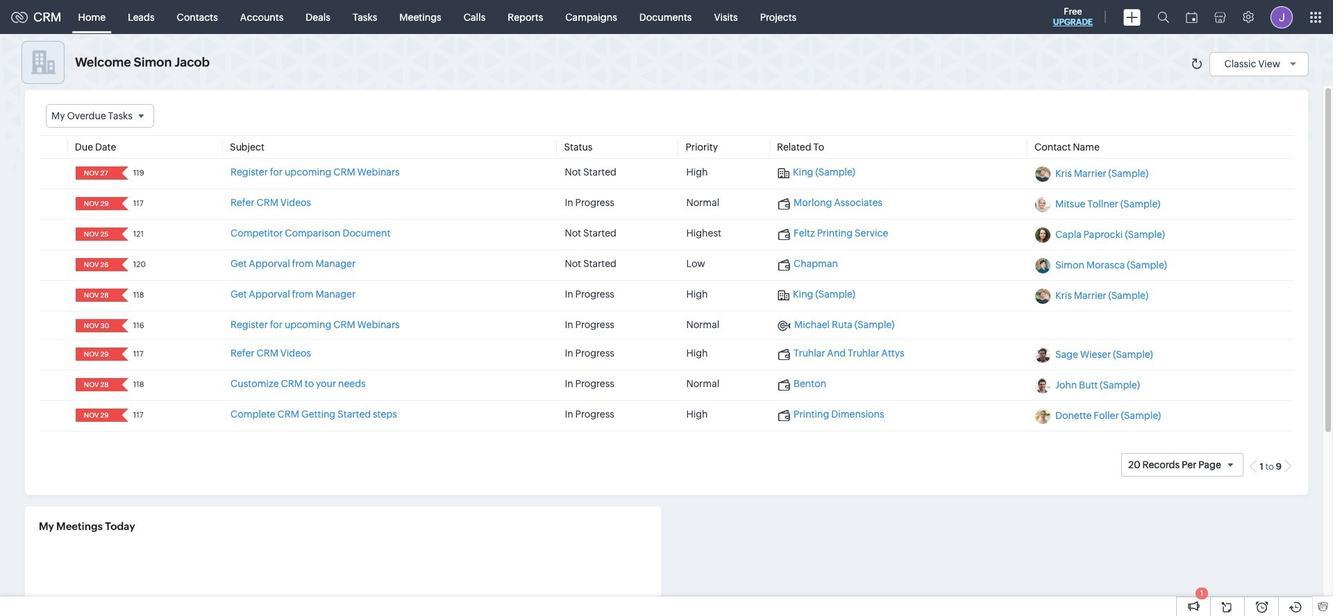 Task type: locate. For each thing, give the bounding box(es) containing it.
create menu image
[[1124, 9, 1141, 25]]

search image
[[1158, 11, 1170, 23]]

None field
[[46, 104, 154, 128], [80, 167, 112, 180], [80, 197, 112, 211], [80, 228, 112, 241], [80, 259, 112, 272], [80, 289, 112, 302], [80, 320, 112, 333], [80, 348, 112, 361], [80, 379, 112, 392], [80, 409, 112, 423], [46, 104, 154, 128], [80, 167, 112, 180], [80, 197, 112, 211], [80, 228, 112, 241], [80, 259, 112, 272], [80, 289, 112, 302], [80, 320, 112, 333], [80, 348, 112, 361], [80, 379, 112, 392], [80, 409, 112, 423]]

create menu element
[[1116, 0, 1150, 34]]

profile element
[[1263, 0, 1302, 34]]

logo image
[[11, 11, 28, 23]]



Task type: describe. For each thing, give the bounding box(es) containing it.
calendar image
[[1187, 11, 1198, 23]]

search element
[[1150, 0, 1178, 34]]

profile image
[[1271, 6, 1294, 28]]



Task type: vqa. For each thing, say whether or not it's contained in the screenshot.
Home link
no



